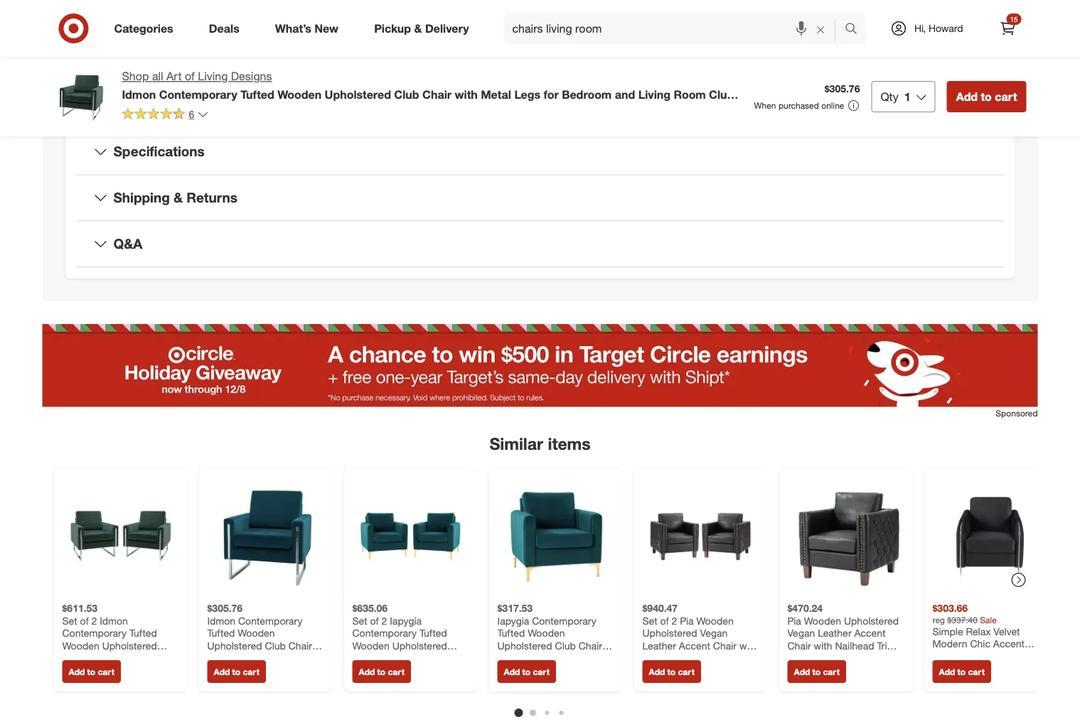Task type: describe. For each thing, give the bounding box(es) containing it.
add for $611.53
[[69, 667, 85, 677]]

metal
[[481, 87, 511, 101]]

set of 2 pia wooden upholstered vegan leather accent chair with nailhead trim for bedroom and living room club chair | artful living design-black image
[[643, 477, 759, 594]]

add for $635.06
[[359, 667, 375, 677]]

1 club from the left
[[394, 87, 419, 101]]

shipping & returns button
[[76, 175, 1004, 221]]

to for $940.47
[[668, 667, 676, 677]]

perched
[[220, 35, 257, 48]]

contemporary
[[159, 87, 237, 101]]

relax
[[966, 625, 991, 638]]

touch-
[[372, 1, 401, 14]]

accent
[[994, 638, 1025, 650]]

items
[[548, 434, 591, 454]]

this for filled
[[169, 1, 188, 14]]

image of idmon contemporary tufted wooden upholstered club chair with metal legs  for bedroom and living room club chair  | artful living design-green image
[[54, 68, 111, 125]]

cart for $305.76
[[243, 667, 260, 677]]

chair inside "design: this perfect accent club chair with a tufted design and silver metal sled base is suitable for the living room, office, bedroom, and other scenes."
[[275, 69, 297, 82]]

to for $305.76
[[232, 667, 241, 677]]

add for $317.53
[[504, 667, 520, 677]]

$305.76 link
[[207, 477, 324, 652]]

s-
[[329, 15, 338, 28]]

wooden
[[278, 87, 322, 101]]

specifications button
[[76, 129, 1004, 175]]

scenes.
[[372, 84, 406, 96]]

pickup
[[374, 21, 411, 35]]

atop
[[260, 35, 280, 48]]

similar
[[490, 434, 544, 454]]

design:
[[128, 69, 161, 82]]

add to cart for $940.47
[[649, 667, 695, 677]]

perfect
[[185, 69, 218, 82]]

sale
[[980, 615, 997, 625]]

15
[[1010, 15, 1018, 23]]

this for suitable
[[164, 69, 183, 82]]

strong and durable: perched atop sturdy metal legs bonded with a manufactured wooden frame, the entire chair is very stable.
[[128, 35, 529, 62]]

add to cart button for $317.53
[[498, 661, 556, 683]]

and down the "tufted"
[[326, 84, 343, 96]]

shop
[[122, 69, 149, 83]]

with inside shop all art of living designs idmon contemporary tufted wooden upholstered club chair with metal legs  for bedroom and living room club chair  | artful living design-green
[[455, 87, 478, 101]]

$611.53
[[62, 602, 98, 615]]

1 horizontal spatial in
[[340, 1, 348, 14]]

durable:
[[180, 35, 217, 48]]

& for pickup
[[414, 21, 422, 35]]

silver
[[410, 69, 433, 82]]

$470.24 link
[[788, 477, 904, 652]]

pia wooden upholstered vegan leather accent chair with nailhead trim for bedroom and living room club chair | artful living design-black image
[[788, 477, 904, 594]]

purchased
[[779, 100, 819, 111]]

very
[[238, 49, 256, 62]]

is inside strong and durable: perched atop sturdy metal legs bonded with a manufactured wooden frame, the entire chair is very stable.
[[228, 49, 235, 62]]

specifications
[[113, 143, 205, 160]]

modern
[[190, 1, 225, 14]]

idmon contemporary tufted wooden upholstered club chair with metal legs  for bedroom and living room club chair  | artful living design-teal image
[[207, 477, 324, 594]]

comfort
[[215, 15, 251, 28]]

metal inside "design: this perfect accent club chair with a tufted design and silver metal sled base is suitable for the living room, office, bedroom, and other scenes."
[[436, 69, 461, 82]]

artful
[[160, 102, 205, 115]]

wooden
[[493, 35, 529, 48]]

add for $305.76
[[214, 667, 230, 677]]

while
[[253, 15, 276, 28]]

bonded
[[362, 35, 396, 48]]

0 vertical spatial living
[[198, 69, 228, 83]]

legs
[[341, 35, 359, 48]]

a inside "design: this perfect accent club chair with a tufted design and silver metal sled base is suitable for the living room, office, bedroom, and other scenes."
[[321, 69, 326, 82]]

bedroom
[[562, 87, 612, 101]]

black
[[986, 650, 1011, 663]]

add to cart button for $305.76
[[207, 661, 266, 683]]

15 link
[[993, 13, 1024, 44]]

chic
[[971, 638, 991, 650]]

shipping & returns
[[113, 189, 237, 206]]

q&a
[[113, 236, 142, 252]]

design-
[[249, 102, 297, 115]]

for for filled
[[201, 15, 213, 28]]

filled
[[177, 15, 198, 28]]

new
[[315, 21, 339, 35]]

foam
[[152, 15, 174, 28]]

spring
[[338, 15, 366, 28]]

material: this modern club chair is upholstered in skin-touch-friendly velvet fabric with thick foam filled for comfort while the built-in s-spring ensures long-lasting use.
[[128, 1, 512, 28]]

what's new link
[[263, 13, 356, 44]]

skin-
[[351, 1, 372, 14]]

with inside 'material: this modern club chair is upholstered in skin-touch-friendly velvet fabric with thick foam filled for comfort while the built-in s-spring ensures long-lasting use.'
[[494, 1, 512, 14]]

add to cart for $611.53
[[69, 667, 114, 677]]

add to cart for $305.76
[[214, 667, 260, 677]]

what's
[[275, 21, 312, 35]]

1 horizontal spatial $305.76
[[825, 83, 860, 95]]

idmon
[[122, 87, 156, 101]]

$940.47 link
[[643, 477, 759, 652]]

the inside strong and durable: perched atop sturdy metal legs bonded with a manufactured wooden frame, the entire chair is very stable.
[[158, 49, 172, 62]]

reg
[[933, 615, 945, 625]]

deals
[[209, 21, 240, 35]]

for for suitable
[[165, 84, 177, 96]]

modern
[[933, 638, 968, 650]]

$303.66 reg $337.40 sale simple relax velvet modern chic accent armchair in black
[[933, 602, 1025, 663]]

qty 1
[[881, 90, 911, 104]]

similar items region
[[42, 324, 1058, 723]]

designs
[[231, 69, 272, 83]]

lasting
[[430, 15, 459, 28]]

& for shipping
[[174, 189, 183, 206]]

all
[[152, 69, 163, 83]]

2 club from the left
[[709, 87, 734, 101]]

simple relax velvet modern chic accent armchair in black image
[[933, 477, 1050, 594]]

to for $635.06
[[377, 667, 386, 677]]

set of 2 iapygia contemporary tufted wooden upholstered club chair with metal legs for bedroom club chair| artful living design-teal image
[[352, 477, 469, 594]]

with inside "design: this perfect accent club chair with a tufted design and silver metal sled base is suitable for the living room, office, bedroom, and other scenes."
[[300, 69, 318, 82]]

other
[[346, 84, 369, 96]]

iapygia contemporary tufted wooden upholstered club chair with metal legs  for bedroom and living room club chair  | artful living design-teal image
[[498, 477, 614, 594]]

built-
[[296, 15, 319, 28]]

with inside strong and durable: perched atop sturdy metal legs bonded with a manufactured wooden frame, the entire chair is very stable.
[[399, 35, 418, 48]]

to for $470.24
[[813, 667, 821, 677]]

chair inside 'material: this modern club chair is upholstered in skin-touch-friendly velvet fabric with thick foam filled for comfort while the built-in s-spring ensures long-lasting use.'
[[250, 1, 271, 14]]

categories link
[[102, 13, 191, 44]]

add to cart button for $635.06
[[352, 661, 411, 683]]

hi, howard
[[915, 22, 964, 35]]

cart for $611.53
[[98, 667, 114, 677]]

add for $940.47
[[649, 667, 665, 677]]

thick
[[128, 15, 149, 28]]

qty
[[881, 90, 899, 104]]

cart for $940.47
[[678, 667, 695, 677]]

delivery
[[425, 21, 469, 35]]

friendly
[[401, 1, 434, 14]]

advertisement region
[[42, 324, 1038, 408]]

1 vertical spatial in
[[319, 15, 327, 28]]

add to cart for $635.06
[[359, 667, 405, 677]]

use.
[[462, 15, 480, 28]]

sponsored
[[996, 408, 1038, 419]]



Task type: locate. For each thing, give the bounding box(es) containing it.
1 horizontal spatial chair
[[250, 1, 271, 14]]

1 horizontal spatial for
[[201, 15, 213, 28]]

in
[[340, 1, 348, 14], [319, 15, 327, 28], [976, 650, 984, 663]]

manufactured
[[429, 35, 490, 48]]

and right bedroom
[[615, 87, 635, 101]]

add to cart
[[957, 90, 1018, 104], [69, 667, 114, 677], [214, 667, 260, 677], [359, 667, 405, 677], [504, 667, 550, 677], [649, 667, 695, 677], [794, 667, 840, 677], [939, 667, 985, 677]]

add to cart button for $470.24
[[788, 661, 846, 683]]

search button
[[839, 13, 873, 47]]

in up spring
[[340, 1, 348, 14]]

1 horizontal spatial club
[[253, 69, 272, 82]]

pickup & delivery link
[[362, 13, 487, 44]]

returns
[[187, 189, 237, 206]]

0 vertical spatial metal
[[313, 35, 338, 48]]

what's new
[[275, 21, 339, 35]]

is inside 'material: this modern club chair is upholstered in skin-touch-friendly velvet fabric with thick foam filled for comfort while the built-in s-spring ensures long-lasting use.'
[[274, 1, 281, 14]]

green
[[297, 102, 337, 115]]

0 horizontal spatial the
[[158, 49, 172, 62]]

club
[[394, 87, 419, 101], [709, 87, 734, 101]]

is up while at the top left of the page
[[274, 1, 281, 14]]

and up the scenes.
[[391, 69, 408, 82]]

1 vertical spatial chair
[[203, 49, 225, 62]]

0 horizontal spatial living
[[198, 69, 228, 83]]

2 vertical spatial in
[[976, 650, 984, 663]]

when purchased online
[[754, 100, 845, 111]]

and inside strong and durable: perched atop sturdy metal legs bonded with a manufactured wooden frame, the entire chair is very stable.
[[160, 35, 177, 48]]

accent
[[220, 69, 251, 82]]

set of 2 idmon contemporary tufted wooden upholstered club chair with metal legs  for bedroom and living room club chair  | artful living design-green image
[[62, 477, 179, 594]]

club down silver
[[394, 87, 419, 101]]

cart for $635.06
[[388, 667, 405, 677]]

0 vertical spatial club
[[228, 1, 247, 14]]

club up comfort on the left top of page
[[228, 1, 247, 14]]

a inside strong and durable: perched atop sturdy metal legs bonded with a manufactured wooden frame, the entire chair is very stable.
[[420, 35, 426, 48]]

is inside "design: this perfect accent club chair with a tufted design and silver metal sled base is suitable for the living room, office, bedroom, and other scenes."
[[509, 69, 517, 82]]

1 horizontal spatial is
[[274, 1, 281, 14]]

to for $317.53
[[523, 667, 531, 677]]

$337.40
[[948, 615, 978, 625]]

and
[[160, 35, 177, 48], [391, 69, 408, 82], [326, 84, 343, 96], [615, 87, 635, 101]]

1 horizontal spatial the
[[180, 84, 194, 96]]

club inside "design: this perfect accent club chair with a tufted design and silver metal sled base is suitable for the living room, office, bedroom, and other scenes."
[[253, 69, 272, 82]]

howard
[[929, 22, 964, 35]]

1 vertical spatial living
[[639, 87, 671, 101]]

$317.53 link
[[498, 477, 614, 652]]

1 vertical spatial &
[[174, 189, 183, 206]]

metal left sled
[[436, 69, 461, 82]]

0 horizontal spatial in
[[319, 15, 327, 28]]

and down foam
[[160, 35, 177, 48]]

2 horizontal spatial is
[[509, 69, 517, 82]]

2 vertical spatial is
[[509, 69, 517, 82]]

this inside "design: this perfect accent club chair with a tufted design and silver metal sled base is suitable for the living room, office, bedroom, and other scenes."
[[164, 69, 183, 82]]

1 vertical spatial $305.76
[[207, 602, 243, 615]]

living up living
[[198, 69, 228, 83]]

strong
[[128, 35, 157, 48]]

armchair
[[933, 650, 973, 663]]

2 horizontal spatial the
[[279, 15, 293, 28]]

club inside 'material: this modern club chair is upholstered in skin-touch-friendly velvet fabric with thick foam filled for comfort while the built-in s-spring ensures long-lasting use.'
[[228, 1, 247, 14]]

2 vertical spatial the
[[180, 84, 194, 96]]

base
[[485, 69, 507, 82]]

a
[[420, 35, 426, 48], [321, 69, 326, 82]]

chair up bedroom,
[[275, 69, 297, 82]]

in left "s-"
[[319, 15, 327, 28]]

online
[[822, 100, 845, 111]]

of
[[185, 69, 195, 83]]

the down of on the top of the page
[[180, 84, 194, 96]]

with right fabric
[[494, 1, 512, 14]]

2 vertical spatial chair
[[275, 69, 297, 82]]

for inside "design: this perfect accent club chair with a tufted design and silver metal sled base is suitable for the living room, office, bedroom, and other scenes."
[[165, 84, 177, 96]]

for inside 'material: this modern club chair is upholstered in skin-touch-friendly velvet fabric with thick foam filled for comfort while the built-in s-spring ensures long-lasting use.'
[[201, 15, 213, 28]]

club
[[228, 1, 247, 14], [253, 69, 272, 82]]

club up office,
[[253, 69, 272, 82]]

living
[[197, 84, 220, 96]]

$305.76 inside similar items region
[[207, 602, 243, 615]]

1 horizontal spatial club
[[709, 87, 734, 101]]

& inside dropdown button
[[174, 189, 183, 206]]

$305.76
[[825, 83, 860, 95], [207, 602, 243, 615]]

|
[[154, 102, 157, 115]]

frame,
[[128, 49, 155, 62]]

simple
[[933, 625, 964, 638]]

the inside 'material: this modern club chair is upholstered in skin-touch-friendly velvet fabric with thick foam filled for comfort while the built-in s-spring ensures long-lasting use.'
[[279, 15, 293, 28]]

$635.06 link
[[352, 477, 469, 652]]

living
[[208, 102, 246, 115]]

sled
[[464, 69, 482, 82]]

living left room at the top of page
[[639, 87, 671, 101]]

add to cart for $317.53
[[504, 667, 550, 677]]

cart for $317.53
[[533, 667, 550, 677]]

add to cart button
[[947, 81, 1027, 112], [62, 661, 121, 683], [207, 661, 266, 683], [352, 661, 411, 683], [498, 661, 556, 683], [643, 661, 701, 683], [788, 661, 846, 683], [933, 661, 992, 683]]

chair inside strong and durable: perched atop sturdy metal legs bonded with a manufactured wooden frame, the entire chair is very stable.
[[203, 49, 225, 62]]

& down the friendly
[[414, 21, 422, 35]]

add to cart button for $940.47
[[643, 661, 701, 683]]

What can we help you find? suggestions appear below search field
[[504, 13, 849, 44]]

with down long-
[[399, 35, 418, 48]]

0 horizontal spatial metal
[[313, 35, 338, 48]]

1 horizontal spatial &
[[414, 21, 422, 35]]

suitable
[[128, 84, 162, 96]]

when
[[754, 100, 776, 111]]

art
[[166, 69, 182, 83]]

deals link
[[197, 13, 257, 44]]

1 horizontal spatial chair
[[423, 87, 452, 101]]

chair up while at the top left of the page
[[250, 1, 271, 14]]

with up bedroom,
[[300, 69, 318, 82]]

1 vertical spatial this
[[164, 69, 183, 82]]

1 vertical spatial is
[[228, 49, 235, 62]]

1 vertical spatial club
[[253, 69, 272, 82]]

and inside shop all art of living designs idmon contemporary tufted wooden upholstered club chair with metal legs  for bedroom and living room club chair  | artful living design-green
[[615, 87, 635, 101]]

hi,
[[915, 22, 926, 35]]

1 horizontal spatial a
[[420, 35, 426, 48]]

sturdy
[[283, 35, 310, 48]]

chair down durable:
[[203, 49, 225, 62]]

chair
[[250, 1, 271, 14], [203, 49, 225, 62], [275, 69, 297, 82]]

the inside "design: this perfect accent club chair with a tufted design and silver metal sled base is suitable for the living room, office, bedroom, and other scenes."
[[180, 84, 194, 96]]

a down long-
[[420, 35, 426, 48]]

material:
[[128, 1, 166, 14]]

this inside 'material: this modern club chair is upholstered in skin-touch-friendly velvet fabric with thick foam filled for comfort while the built-in s-spring ensures long-lasting use.'
[[169, 1, 188, 14]]

categories
[[114, 21, 173, 35]]

is left very
[[228, 49, 235, 62]]

1 vertical spatial the
[[158, 49, 172, 62]]

with down sled
[[455, 87, 478, 101]]

living
[[198, 69, 228, 83], [639, 87, 671, 101]]

0 horizontal spatial is
[[228, 49, 235, 62]]

0 horizontal spatial chair
[[203, 49, 225, 62]]

$611.53 link
[[62, 477, 179, 652]]

add for $470.24
[[794, 667, 810, 677]]

add to cart for $470.24
[[794, 667, 840, 677]]

0 horizontal spatial for
[[165, 84, 177, 96]]

chair
[[423, 87, 452, 101], [122, 102, 151, 115]]

0 vertical spatial the
[[279, 15, 293, 28]]

to for $611.53
[[87, 667, 95, 677]]

0 vertical spatial in
[[340, 1, 348, 14]]

this up filled
[[169, 1, 188, 14]]

metal down "s-"
[[313, 35, 338, 48]]

a left the "tufted"
[[321, 69, 326, 82]]

this right all
[[164, 69, 183, 82]]

in left the black
[[976, 650, 984, 663]]

0 vertical spatial a
[[420, 35, 426, 48]]

the
[[279, 15, 293, 28], [158, 49, 172, 62], [180, 84, 194, 96]]

0 horizontal spatial &
[[174, 189, 183, 206]]

0 vertical spatial $305.76
[[825, 83, 860, 95]]

0 vertical spatial &
[[414, 21, 422, 35]]

metal inside strong and durable: perched atop sturdy metal legs bonded with a manufactured wooden frame, the entire chair is very stable.
[[313, 35, 338, 48]]

1 vertical spatial metal
[[436, 69, 461, 82]]

cart for $470.24
[[823, 667, 840, 677]]

the left built-
[[279, 15, 293, 28]]

0 vertical spatial is
[[274, 1, 281, 14]]

2 horizontal spatial chair
[[275, 69, 297, 82]]

$635.06
[[352, 602, 388, 615]]

1 vertical spatial a
[[321, 69, 326, 82]]

0 horizontal spatial club
[[394, 87, 419, 101]]

0 vertical spatial chair
[[250, 1, 271, 14]]

0 horizontal spatial chair
[[122, 102, 151, 115]]

is right base
[[509, 69, 517, 82]]

for down modern
[[201, 15, 213, 28]]

similar items
[[490, 434, 591, 454]]

2 horizontal spatial in
[[976, 650, 984, 663]]

pickup & delivery
[[374, 21, 469, 35]]

upholstered
[[284, 1, 337, 14]]

with
[[494, 1, 512, 14], [399, 35, 418, 48], [300, 69, 318, 82], [455, 87, 478, 101]]

search
[[839, 23, 873, 37]]

office,
[[251, 84, 277, 96]]

tufted
[[241, 87, 274, 101]]

for inside shop all art of living designs idmon contemporary tufted wooden upholstered club chair with metal legs  for bedroom and living room club chair  | artful living design-green
[[544, 87, 559, 101]]

6
[[189, 108, 194, 120]]

0 horizontal spatial $305.76
[[207, 602, 243, 615]]

in inside $303.66 reg $337.40 sale simple relax velvet modern chic accent armchair in black
[[976, 650, 984, 663]]

1 horizontal spatial metal
[[436, 69, 461, 82]]

for right the legs
[[544, 87, 559, 101]]

0 horizontal spatial club
[[228, 1, 247, 14]]

for down art
[[165, 84, 177, 96]]

design
[[358, 69, 388, 82]]

2 horizontal spatial for
[[544, 87, 559, 101]]

add
[[957, 90, 978, 104], [69, 667, 85, 677], [214, 667, 230, 677], [359, 667, 375, 677], [504, 667, 520, 677], [649, 667, 665, 677], [794, 667, 810, 677], [939, 667, 956, 677]]

shipping
[[113, 189, 170, 206]]

chair down silver
[[423, 87, 452, 101]]

room,
[[222, 84, 248, 96]]

1 horizontal spatial living
[[639, 87, 671, 101]]

add to cart button for $611.53
[[62, 661, 121, 683]]

q&a button
[[76, 221, 1004, 267]]

0 horizontal spatial a
[[321, 69, 326, 82]]

the up all
[[158, 49, 172, 62]]

cart
[[995, 90, 1018, 104], [98, 667, 114, 677], [243, 667, 260, 677], [388, 667, 405, 677], [533, 667, 550, 677], [678, 667, 695, 677], [823, 667, 840, 677], [968, 667, 985, 677]]

fabric
[[466, 1, 491, 14]]

& left returns
[[174, 189, 183, 206]]

club right room at the top of page
[[709, 87, 734, 101]]

bedroom,
[[280, 84, 323, 96]]

6 link
[[122, 107, 209, 124]]

chair down idmon
[[122, 102, 151, 115]]

0 vertical spatial this
[[169, 1, 188, 14]]

$470.24
[[788, 602, 823, 615]]



Task type: vqa. For each thing, say whether or not it's contained in the screenshot.
$635.06's Add to cart button
yes



